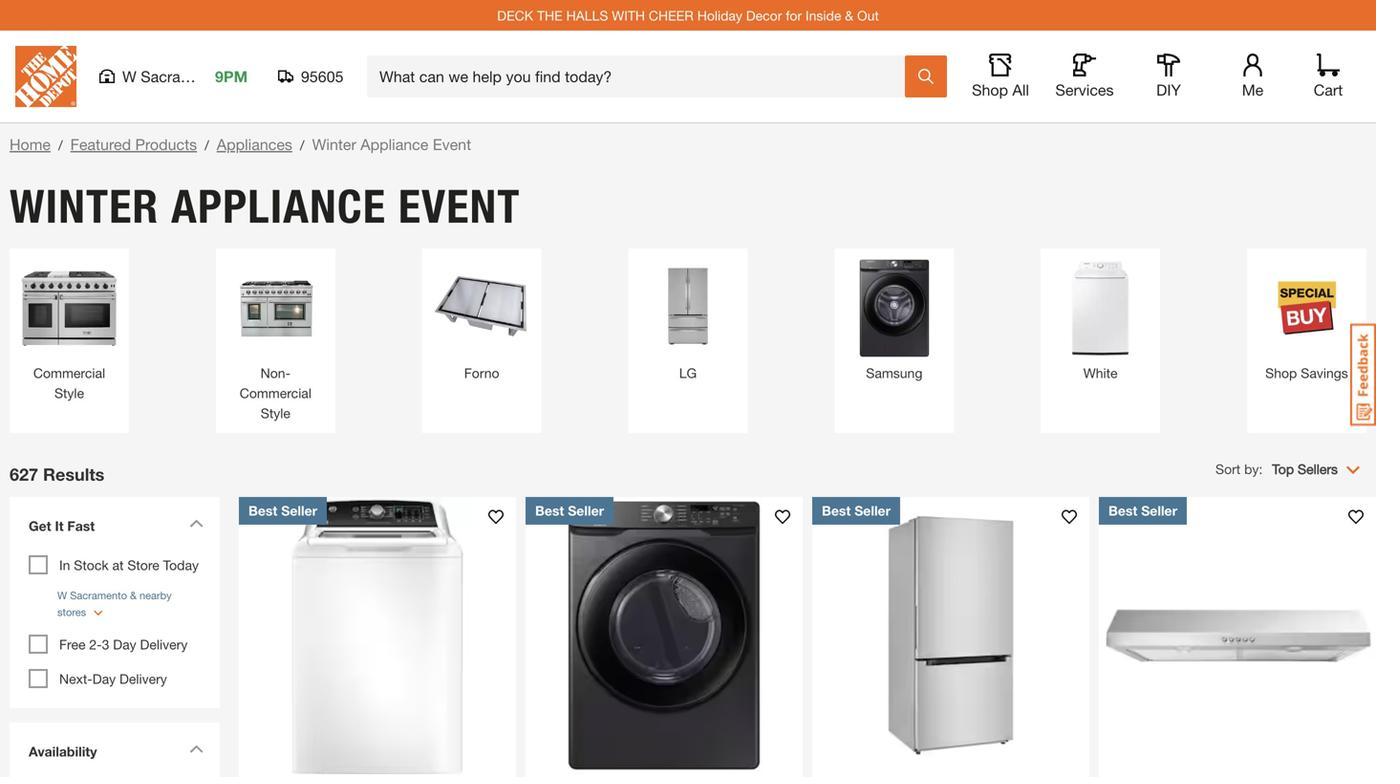 Task type: vqa. For each thing, say whether or not it's contained in the screenshot.
Order
no



Task type: locate. For each thing, give the bounding box(es) containing it.
caret icon image
[[189, 519, 204, 528], [189, 745, 204, 753]]

availability link
[[19, 732, 210, 776]]

best
[[249, 503, 278, 519], [535, 503, 564, 519], [822, 503, 851, 519], [1109, 503, 1138, 519]]

deck the halls with cheer holiday decor for inside & out
[[497, 7, 879, 23]]

1 vertical spatial sacramento
[[70, 589, 127, 602]]

commercial
[[33, 365, 105, 381], [240, 385, 312, 401]]

winter appliance event
[[10, 179, 521, 234]]

4 best from the left
[[1109, 503, 1138, 519]]

1 vertical spatial style
[[261, 405, 290, 421]]

non- commercial style link
[[225, 258, 326, 423]]

event
[[433, 135, 471, 153], [398, 179, 521, 234]]

shop inside shop all button
[[972, 81, 1008, 99]]

out
[[857, 7, 879, 23]]

decor
[[746, 7, 782, 23]]

fast
[[67, 518, 95, 534]]

0 horizontal spatial commercial
[[33, 365, 105, 381]]

appliances
[[217, 135, 292, 153]]

commercial down commercial style image
[[33, 365, 105, 381]]

top
[[1272, 461, 1294, 477]]

winter down 95605
[[312, 135, 356, 153]]

1 horizontal spatial winter
[[312, 135, 356, 153]]

0 horizontal spatial shop
[[972, 81, 1008, 99]]

&
[[845, 7, 854, 23], [130, 589, 137, 602]]

0 horizontal spatial style
[[54, 385, 84, 401]]

1 vertical spatial winter
[[10, 179, 159, 234]]

shop inside shop savings link
[[1266, 365, 1297, 381]]

2-
[[89, 637, 102, 652]]

1 vertical spatial shop
[[1266, 365, 1297, 381]]

lg link
[[638, 258, 738, 383]]

diy button
[[1138, 54, 1200, 99]]

& left nearby
[[130, 589, 137, 602]]

1 vertical spatial caret icon image
[[189, 745, 204, 753]]

winter
[[312, 135, 356, 153], [10, 179, 159, 234]]

shop all button
[[970, 54, 1031, 99]]

1 vertical spatial &
[[130, 589, 137, 602]]

shop savings link
[[1257, 258, 1357, 383]]

caret icon image inside get it fast link
[[189, 519, 204, 528]]

featured
[[70, 135, 131, 153]]

delivery down nearby
[[140, 637, 188, 652]]

best seller for 7.5 cu. ft. stackable vented electric dryer with sensor dry in brushed black image
[[535, 503, 604, 519]]

caret icon image inside "availability" link
[[189, 745, 204, 753]]

1 horizontal spatial shop
[[1266, 365, 1297, 381]]

0 vertical spatial sacramento
[[141, 67, 224, 86]]

nearby
[[140, 589, 172, 602]]

95605
[[301, 67, 344, 86]]

2 horizontal spatial /
[[300, 137, 305, 153]]

0 vertical spatial &
[[845, 7, 854, 23]]

1 horizontal spatial /
[[205, 137, 209, 153]]

sacramento for 9pm
[[141, 67, 224, 86]]

holiday
[[697, 7, 743, 23]]

0 horizontal spatial sacramento
[[70, 589, 127, 602]]

1 vertical spatial appliance
[[171, 179, 386, 234]]

non- commercial style
[[240, 365, 312, 421]]

winter down featured
[[10, 179, 159, 234]]

in stock at store today
[[59, 557, 199, 573]]

deck the halls with cheer holiday decor for inside & out link
[[497, 7, 879, 23]]

1 horizontal spatial &
[[845, 7, 854, 23]]

appliance
[[361, 135, 429, 153], [171, 179, 386, 234]]

sacramento inside w sacramento & nearby stores
[[70, 589, 127, 602]]

0 horizontal spatial /
[[58, 137, 63, 153]]

w inside w sacramento & nearby stores
[[57, 589, 67, 602]]

lg
[[679, 365, 697, 381]]

0 horizontal spatial w
[[57, 589, 67, 602]]

1 horizontal spatial style
[[261, 405, 290, 421]]

shop
[[972, 81, 1008, 99], [1266, 365, 1297, 381]]

samsung link
[[844, 258, 945, 383]]

for
[[786, 7, 802, 23]]

cheer
[[649, 7, 694, 23]]

/ right products
[[205, 137, 209, 153]]

day down 3
[[92, 671, 116, 687]]

at
[[112, 557, 124, 573]]

w
[[122, 67, 137, 86], [57, 589, 67, 602]]

sacramento up products
[[141, 67, 224, 86]]

1 horizontal spatial sacramento
[[141, 67, 224, 86]]

/ right home link at the top left of the page
[[58, 137, 63, 153]]

4 seller from the left
[[1141, 503, 1178, 519]]

3 best from the left
[[822, 503, 851, 519]]

best for "caprelo 30 in. 320 cfm convertible under cabinet range hood in stainless steel with led lighting and charcoal filter" image
[[1109, 503, 1138, 519]]

2 best from the left
[[535, 503, 564, 519]]

1 horizontal spatial w
[[122, 67, 137, 86]]

1 best seller from the left
[[249, 503, 317, 519]]

0 vertical spatial style
[[54, 385, 84, 401]]

shop left savings
[[1266, 365, 1297, 381]]

non-commercial style image
[[225, 258, 326, 358]]

4 best seller from the left
[[1109, 503, 1178, 519]]

home link
[[10, 135, 51, 153]]

1 vertical spatial w
[[57, 589, 67, 602]]

0 horizontal spatial &
[[130, 589, 137, 602]]

results
[[43, 464, 105, 485]]

style down non-
[[261, 405, 290, 421]]

0 vertical spatial commercial
[[33, 365, 105, 381]]

inside
[[806, 7, 841, 23]]

seller
[[281, 503, 317, 519], [568, 503, 604, 519], [855, 503, 891, 519], [1141, 503, 1178, 519]]

best seller for "caprelo 30 in. 320 cfm convertible under cabinet range hood in stainless steel with led lighting and charcoal filter" image
[[1109, 503, 1178, 519]]

2 best seller from the left
[[535, 503, 604, 519]]

627 results
[[10, 464, 105, 485]]

best seller
[[249, 503, 317, 519], [535, 503, 604, 519], [822, 503, 891, 519], [1109, 503, 1178, 519]]

sacramento down the stock
[[70, 589, 127, 602]]

style
[[54, 385, 84, 401], [261, 405, 290, 421]]

/
[[58, 137, 63, 153], [205, 137, 209, 153], [300, 137, 305, 153]]

next-
[[59, 671, 92, 687]]

1 best from the left
[[249, 503, 278, 519]]

white link
[[1051, 258, 1151, 383]]

cart link
[[1308, 54, 1350, 99]]

w sacramento & nearby stores
[[57, 589, 172, 618]]

2 seller from the left
[[568, 503, 604, 519]]

white
[[1084, 365, 1118, 381]]

free
[[59, 637, 86, 652]]

stock
[[74, 557, 109, 573]]

0 vertical spatial delivery
[[140, 637, 188, 652]]

lg image
[[638, 258, 738, 358]]

seller for "caprelo 30 in. 320 cfm convertible under cabinet range hood in stainless steel with led lighting and charcoal filter" image
[[1141, 503, 1178, 519]]

seller for 4.5 cu. ft. water level control top load washer in white image
[[281, 503, 317, 519]]

shop left the all
[[972, 81, 1008, 99]]

& left out
[[845, 7, 854, 23]]

seller for 7.5 cu. ft. stackable vented electric dryer with sensor dry in brushed black image
[[568, 503, 604, 519]]

home
[[10, 135, 51, 153]]

95605 button
[[278, 67, 344, 86]]

1 caret icon image from the top
[[189, 519, 204, 528]]

best seller for the 18.7 cu. ft. bottom freezer refrigerator in stainless steel image
[[822, 503, 891, 519]]

cart
[[1314, 81, 1343, 99]]

2 caret icon image from the top
[[189, 745, 204, 753]]

commercial style link
[[19, 258, 119, 403]]

1 vertical spatial commercial
[[240, 385, 312, 401]]

today
[[163, 557, 199, 573]]

me
[[1242, 81, 1264, 99]]

shop savings image
[[1257, 258, 1357, 358]]

/ right appliances
[[300, 137, 305, 153]]

style up results
[[54, 385, 84, 401]]

shop for shop all
[[972, 81, 1008, 99]]

1 vertical spatial event
[[398, 179, 521, 234]]

services
[[1056, 81, 1114, 99]]

shop savings
[[1266, 365, 1348, 381]]

3 best seller from the left
[[822, 503, 891, 519]]

3 seller from the left
[[855, 503, 891, 519]]

day
[[113, 637, 136, 652], [92, 671, 116, 687]]

1 seller from the left
[[281, 503, 317, 519]]

0 vertical spatial caret icon image
[[189, 519, 204, 528]]

w up stores
[[57, 589, 67, 602]]

availability
[[29, 744, 97, 759]]

day right 3
[[113, 637, 136, 652]]

sacramento
[[141, 67, 224, 86], [70, 589, 127, 602]]

non-
[[261, 365, 291, 381]]

sellers
[[1298, 461, 1338, 477]]

0 vertical spatial w
[[122, 67, 137, 86]]

delivery down free 2-3 day delivery link
[[119, 671, 167, 687]]

shop all
[[972, 81, 1029, 99]]

delivery
[[140, 637, 188, 652], [119, 671, 167, 687]]

w up featured products link in the top left of the page
[[122, 67, 137, 86]]

style inside commercial style
[[54, 385, 84, 401]]

1 vertical spatial day
[[92, 671, 116, 687]]

get it fast link
[[19, 507, 210, 551]]

commercial down non-
[[240, 385, 312, 401]]

0 vertical spatial shop
[[972, 81, 1008, 99]]

the home depot logo image
[[15, 46, 76, 107]]



Task type: describe. For each thing, give the bounding box(es) containing it.
1 / from the left
[[58, 137, 63, 153]]

7.5 cu. ft. stackable vented electric dryer with sensor dry in brushed black image
[[526, 497, 803, 774]]

caret icon image for availability
[[189, 745, 204, 753]]

get it fast
[[29, 518, 95, 534]]

style inside non- commercial style
[[261, 405, 290, 421]]

me button
[[1222, 54, 1284, 99]]

white image
[[1051, 258, 1151, 358]]

1 vertical spatial delivery
[[119, 671, 167, 687]]

get
[[29, 518, 51, 534]]

next-day delivery
[[59, 671, 167, 687]]

free 2-3 day delivery link
[[59, 637, 188, 652]]

sort by: top sellers
[[1216, 461, 1338, 477]]

savings
[[1301, 365, 1348, 381]]

forno image
[[432, 258, 532, 358]]

home / featured products / appliances / winter appliance event
[[10, 135, 471, 153]]

appliances link
[[217, 135, 292, 153]]

commercial style
[[33, 365, 105, 401]]

samsung
[[866, 365, 923, 381]]

stores
[[57, 606, 86, 618]]

18.7 cu. ft. bottom freezer refrigerator in stainless steel image
[[812, 497, 1090, 774]]

samsung image
[[844, 258, 945, 358]]

all
[[1013, 81, 1029, 99]]

seller for the 18.7 cu. ft. bottom freezer refrigerator in stainless steel image
[[855, 503, 891, 519]]

w sacramento 9pm
[[122, 67, 248, 86]]

0 vertical spatial day
[[113, 637, 136, 652]]

sort
[[1216, 461, 1241, 477]]

3 / from the left
[[300, 137, 305, 153]]

by:
[[1245, 461, 1263, 477]]

& inside w sacramento & nearby stores
[[130, 589, 137, 602]]

best seller for 4.5 cu. ft. water level control top load washer in white image
[[249, 503, 317, 519]]

forno link
[[432, 258, 532, 383]]

best for 7.5 cu. ft. stackable vented electric dryer with sensor dry in brushed black image
[[535, 503, 564, 519]]

the
[[537, 7, 563, 23]]

4.5 cu. ft. water level control top load washer in white image
[[239, 497, 516, 774]]

featured products link
[[70, 135, 197, 153]]

free 2-3 day delivery
[[59, 637, 188, 652]]

0 vertical spatial winter
[[312, 135, 356, 153]]

627
[[10, 464, 38, 485]]

0 horizontal spatial winter
[[10, 179, 159, 234]]

feedback link image
[[1351, 323, 1376, 426]]

products
[[135, 135, 197, 153]]

1 horizontal spatial commercial
[[240, 385, 312, 401]]

store
[[127, 557, 159, 573]]

w for w sacramento 9pm
[[122, 67, 137, 86]]

commercial style image
[[19, 258, 119, 358]]

caprelo 30 in. 320 cfm convertible under cabinet range hood in stainless steel with led lighting and charcoal filter image
[[1099, 497, 1376, 774]]

it
[[55, 518, 64, 534]]

9pm
[[215, 67, 248, 86]]

3
[[102, 637, 109, 652]]

deck
[[497, 7, 533, 23]]

0 vertical spatial event
[[433, 135, 471, 153]]

sacramento for &
[[70, 589, 127, 602]]

best for the 18.7 cu. ft. bottom freezer refrigerator in stainless steel image
[[822, 503, 851, 519]]

shop for shop savings
[[1266, 365, 1297, 381]]

forno
[[464, 365, 499, 381]]

in stock at store today link
[[59, 557, 199, 573]]

services button
[[1054, 54, 1115, 99]]

diy
[[1157, 81, 1181, 99]]

best for 4.5 cu. ft. water level control top load washer in white image
[[249, 503, 278, 519]]

What can we help you find today? search field
[[379, 56, 904, 97]]

in
[[59, 557, 70, 573]]

halls
[[566, 7, 608, 23]]

with
[[612, 7, 645, 23]]

w for w sacramento & nearby stores
[[57, 589, 67, 602]]

2 / from the left
[[205, 137, 209, 153]]

caret icon image for get it fast
[[189, 519, 204, 528]]

next-day delivery link
[[59, 671, 167, 687]]

0 vertical spatial appliance
[[361, 135, 429, 153]]



